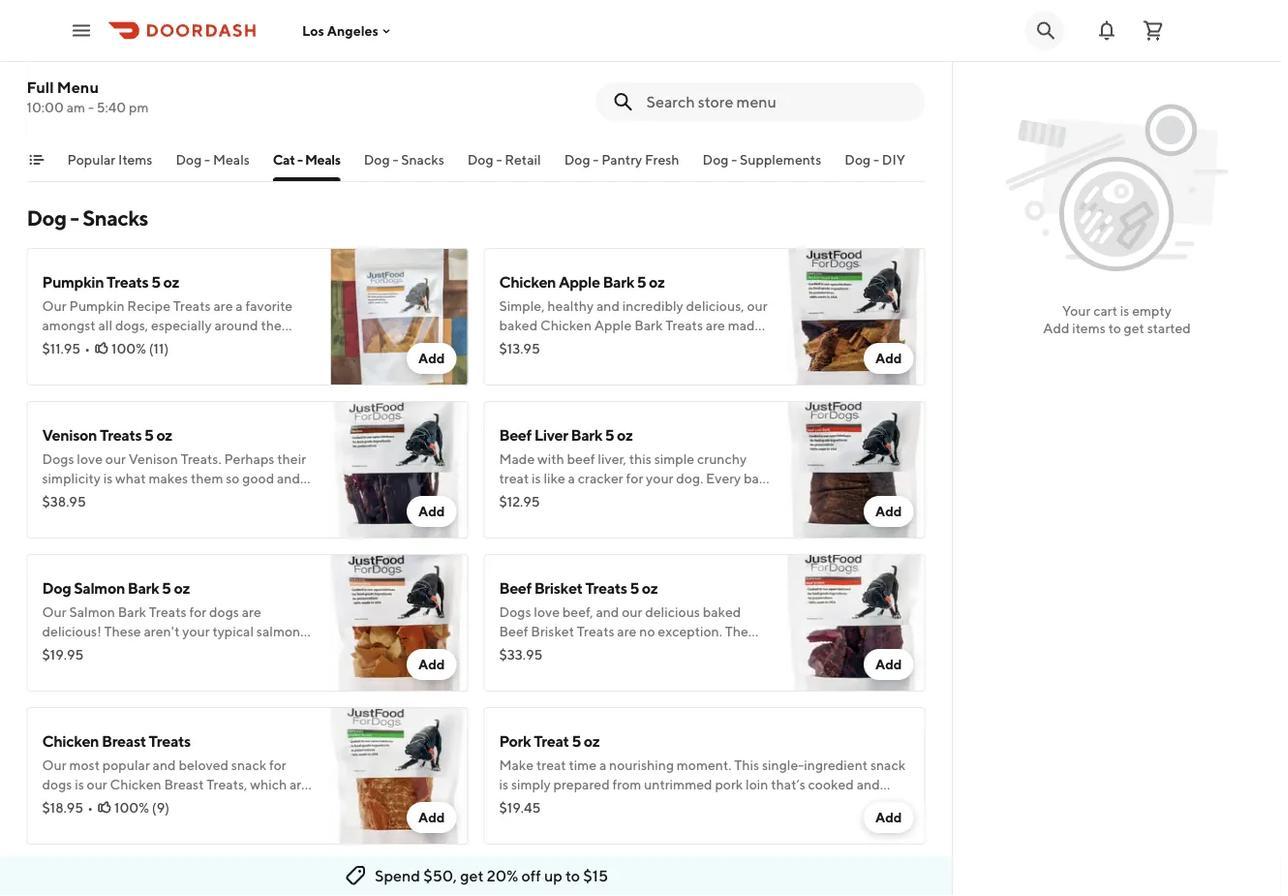 Task type: vqa. For each thing, say whether or not it's contained in the screenshot.
1st / from left
no



Task type: locate. For each thing, give the bounding box(es) containing it.
- inside button
[[393, 152, 399, 168]]

0 horizontal spatial to
[[566, 867, 580, 885]]

20%
[[487, 867, 519, 885]]

5 right salmon
[[162, 579, 171, 597]]

• for chicken
[[87, 800, 93, 816]]

0 horizontal spatial bark
[[128, 579, 159, 597]]

0 vertical spatial bark
[[603, 273, 634, 291]]

get
[[1124, 320, 1145, 336], [460, 867, 484, 885]]

meals inside button
[[213, 152, 250, 168]]

- for dog - supplements button
[[732, 152, 737, 168]]

add inside the 'your cart is empty add items to get started'
[[1044, 320, 1070, 336]]

0 vertical spatial beef
[[499, 426, 532, 444]]

0 horizontal spatial meals
[[213, 152, 250, 168]]

add button for venison treats 5 oz
[[407, 496, 457, 527]]

Item Search search field
[[647, 91, 910, 112]]

1 beef from the top
[[499, 426, 532, 444]]

add for beef brisket treats 5 oz
[[876, 656, 902, 672]]

add button for pumpkin treats 5 oz
[[407, 343, 457, 374]]

- inside full menu 10:00 am - 5:40 pm
[[88, 99, 94, 115]]

5 right venison
[[144, 426, 154, 444]]

meals right cat
[[305, 152, 341, 168]]

18
[[146, 36, 161, 55]]

dog for dog - supplements button
[[703, 152, 729, 168]]

pm
[[129, 99, 149, 115]]

los angeles
[[302, 23, 379, 39]]

dog - snacks down popular items button
[[27, 205, 148, 231]]

chicken apple bark 5 oz image
[[788, 248, 926, 386]]

- right am
[[88, 99, 94, 115]]

• for pumpkin
[[84, 340, 90, 356]]

dog left pantry
[[564, 152, 590, 168]]

beef for beef liver bark 5 oz
[[499, 426, 532, 444]]

snacks
[[401, 152, 444, 168], [82, 205, 148, 231]]

100% left (9)
[[114, 800, 149, 816]]

1 horizontal spatial bark
[[571, 426, 603, 444]]

add button for beef liver bark 5 oz
[[864, 496, 914, 527]]

add for chicken apple bark 5 oz
[[876, 350, 902, 366]]

beef liver bark 5 oz
[[499, 426, 633, 444]]

add
[[1044, 320, 1070, 336], [418, 350, 445, 366], [876, 350, 902, 366], [418, 503, 445, 519], [876, 503, 902, 519], [418, 656, 445, 672], [876, 656, 902, 672], [418, 809, 445, 825], [876, 809, 902, 825]]

treats
[[107, 273, 149, 291], [100, 426, 142, 444], [585, 579, 627, 597], [149, 732, 191, 750]]

dog - diy
[[845, 152, 906, 168]]

dog - snacks button
[[364, 150, 444, 181]]

-
[[88, 99, 94, 115], [204, 152, 210, 168], [297, 152, 303, 168], [393, 152, 399, 168], [496, 152, 502, 168], [593, 152, 599, 168], [732, 152, 737, 168], [874, 152, 880, 168], [70, 205, 79, 231]]

chicken breast treats image
[[331, 707, 468, 845]]

- left supplements
[[732, 152, 737, 168]]

2 vertical spatial bark
[[128, 579, 159, 597]]

get down is
[[1124, 320, 1145, 336]]

1 horizontal spatial to
[[1109, 320, 1122, 336]]

off
[[522, 867, 541, 885]]

0 vertical spatial 100%
[[111, 340, 146, 356]]

dog - supplements
[[703, 152, 822, 168]]

1 horizontal spatial snacks
[[401, 152, 444, 168]]

notification bell image
[[1096, 19, 1119, 42]]

chicken left apple
[[499, 273, 556, 291]]

1 vertical spatial bark
[[571, 426, 603, 444]]

dog - meals button
[[176, 150, 250, 181]]

retail
[[505, 152, 541, 168]]

dog salmon bark 5 oz
[[42, 579, 190, 597]]

add for chicken breast treats
[[418, 809, 445, 825]]

popular
[[67, 152, 116, 168]]

snacks down popular items button
[[82, 205, 148, 231]]

10:00
[[27, 99, 64, 115]]

100% for treats
[[111, 340, 146, 356]]

dog - meals
[[176, 152, 250, 168]]

up
[[544, 867, 563, 885]]

100% left (11)
[[111, 340, 146, 356]]

dog right items
[[176, 152, 202, 168]]

dog - supplements button
[[703, 150, 822, 181]]

1 vertical spatial dog - snacks
[[27, 205, 148, 231]]

0 horizontal spatial get
[[460, 867, 484, 885]]

5 right treat
[[572, 732, 581, 750]]

1 vertical spatial beef
[[499, 579, 532, 597]]

apple
[[559, 273, 600, 291]]

add button for chicken apple bark 5 oz
[[864, 343, 914, 374]]

(9)
[[152, 800, 169, 816]]

full menu 10:00 am - 5:40 pm
[[27, 78, 149, 115]]

your cart is empty add items to get started
[[1044, 303, 1191, 336]]

1 vertical spatial to
[[566, 867, 580, 885]]

liver
[[534, 426, 568, 444]]

beef brisket treats 5 oz
[[499, 579, 658, 597]]

dog left diy
[[845, 152, 871, 168]]

pumpkin treats 5 oz image
[[331, 248, 468, 386]]

dog right fresh
[[703, 152, 729, 168]]

salmon
[[74, 579, 125, 597]]

dog - pantry fresh
[[564, 152, 680, 168]]

- inside "button"
[[874, 152, 880, 168]]

•
[[84, 340, 90, 356], [87, 800, 93, 816]]

dog inside "button"
[[845, 152, 871, 168]]

oz right apple
[[649, 273, 665, 291]]

get left 20%
[[460, 867, 484, 885]]

to inside the 'your cart is empty add items to get started'
[[1109, 320, 1122, 336]]

add button for dog salmon bark 5 oz
[[407, 649, 457, 680]]

dog for dog - snacks button
[[364, 152, 390, 168]]

treat
[[534, 732, 569, 750]]

• right $11.95
[[84, 340, 90, 356]]

bark
[[603, 273, 634, 291], [571, 426, 603, 444], [128, 579, 159, 597]]

chicken right &
[[86, 36, 143, 55]]

0 vertical spatial chicken
[[86, 36, 143, 55]]

$14.79
[[42, 104, 82, 120]]

snacks inside button
[[401, 152, 444, 168]]

to for up
[[566, 867, 580, 885]]

meals left cat
[[213, 152, 250, 168]]

dog left retail
[[468, 152, 494, 168]]

add for beef liver bark 5 oz
[[876, 503, 902, 519]]

0 vertical spatial dog - snacks
[[364, 152, 444, 168]]

brisket
[[534, 579, 583, 597]]

bark right apple
[[603, 273, 634, 291]]

0 vertical spatial get
[[1124, 320, 1145, 336]]

1 vertical spatial chicken
[[499, 273, 556, 291]]

diy
[[882, 152, 906, 168]]

bark for salmon
[[128, 579, 159, 597]]

beef
[[499, 426, 532, 444], [499, 579, 532, 597]]

- left retail
[[496, 152, 502, 168]]

1 vertical spatial snacks
[[82, 205, 148, 231]]

5 up (11)
[[151, 273, 160, 291]]

treats right the pumpkin
[[107, 273, 149, 291]]

2 meals from the left
[[305, 152, 341, 168]]

get inside the 'your cart is empty add items to get started'
[[1124, 320, 1145, 336]]

2 horizontal spatial bark
[[603, 273, 634, 291]]

2 vertical spatial chicken
[[42, 732, 99, 750]]

- left pantry
[[593, 152, 599, 168]]

1 vertical spatial 100%
[[114, 800, 149, 816]]

bark for liver
[[571, 426, 603, 444]]

chicken breast treats
[[42, 732, 191, 750]]

5
[[151, 273, 160, 291], [637, 273, 646, 291], [144, 426, 154, 444], [605, 426, 614, 444], [162, 579, 171, 597], [630, 579, 639, 597], [572, 732, 581, 750]]

dog inside button
[[364, 152, 390, 168]]

chicken
[[86, 36, 143, 55], [499, 273, 556, 291], [42, 732, 99, 750]]

empty
[[1133, 303, 1172, 319]]

snacks left dog - retail
[[401, 152, 444, 168]]

100%
[[111, 340, 146, 356], [114, 800, 149, 816]]

to
[[1109, 320, 1122, 336], [566, 867, 580, 885]]

popular items button
[[67, 150, 152, 181]]

1 horizontal spatial meals
[[305, 152, 341, 168]]

fish & chicken 18 oz
[[42, 36, 179, 55]]

add button
[[407, 343, 457, 374], [864, 343, 914, 374], [407, 496, 457, 527], [864, 496, 914, 527], [407, 649, 457, 680], [864, 649, 914, 680], [407, 802, 457, 833], [864, 802, 914, 833]]

spend $50, get 20% off up to $15
[[375, 867, 608, 885]]

dog for dog - retail button
[[468, 152, 494, 168]]

0 vertical spatial to
[[1109, 320, 1122, 336]]

bark right salmon
[[128, 579, 159, 597]]

supplements
[[740, 152, 822, 168]]

$11.95 •
[[42, 340, 90, 356]]

- for dog - meals button at the left of the page
[[204, 152, 210, 168]]

beef left liver
[[499, 426, 532, 444]]

angeles
[[327, 23, 379, 39]]

oz right brisket
[[642, 579, 658, 597]]

1 vertical spatial get
[[460, 867, 484, 885]]

treats right venison
[[100, 426, 142, 444]]

dog right cat - meals
[[364, 152, 390, 168]]

- down popular
[[70, 205, 79, 231]]

1 meals from the left
[[213, 152, 250, 168]]

(11)
[[149, 340, 169, 356]]

fish
[[42, 36, 71, 55]]

beef brisket treats 5 oz image
[[788, 554, 926, 692]]

dog - snacks down fish & chicken 18 oz image
[[364, 152, 444, 168]]

add for dog salmon bark 5 oz
[[418, 656, 445, 672]]

1 horizontal spatial get
[[1124, 320, 1145, 336]]

$33.95
[[499, 647, 543, 663]]

dog - snacks
[[364, 152, 444, 168], [27, 205, 148, 231]]

to down "cart"
[[1109, 320, 1122, 336]]

- for dog - snacks button
[[393, 152, 399, 168]]

oz
[[163, 36, 179, 55], [163, 273, 179, 291], [649, 273, 665, 291], [156, 426, 172, 444], [617, 426, 633, 444], [174, 579, 190, 597], [642, 579, 658, 597], [584, 732, 600, 750]]

treats right breast
[[149, 732, 191, 750]]

0 vertical spatial snacks
[[401, 152, 444, 168]]

1 vertical spatial •
[[87, 800, 93, 816]]

beef left brisket
[[499, 579, 532, 597]]

- right items
[[204, 152, 210, 168]]

chicken left breast
[[42, 732, 99, 750]]

bark right liver
[[571, 426, 603, 444]]

items
[[1073, 320, 1106, 336]]

0 vertical spatial •
[[84, 340, 90, 356]]

to right the up
[[566, 867, 580, 885]]

your
[[1063, 303, 1091, 319]]

meals
[[213, 152, 250, 168], [305, 152, 341, 168]]

$18.95 •
[[42, 800, 93, 816]]

- down fish & chicken 18 oz image
[[393, 152, 399, 168]]

• right $18.95
[[87, 800, 93, 816]]

2 beef from the top
[[499, 579, 532, 597]]

$12.95
[[499, 494, 540, 510]]

is
[[1121, 303, 1130, 319]]

dog - retail button
[[468, 150, 541, 181]]

- left diy
[[874, 152, 880, 168]]

dog
[[176, 152, 202, 168], [364, 152, 390, 168], [468, 152, 494, 168], [564, 152, 590, 168], [703, 152, 729, 168], [845, 152, 871, 168], [27, 205, 66, 231], [42, 579, 71, 597]]

los angeles button
[[302, 23, 394, 39]]

1 horizontal spatial dog - snacks
[[364, 152, 444, 168]]

cat
[[273, 152, 295, 168]]

venison treats 5 oz
[[42, 426, 172, 444]]



Task type: describe. For each thing, give the bounding box(es) containing it.
chicken for chicken breast treats
[[42, 732, 99, 750]]

to for items
[[1109, 320, 1122, 336]]

menu
[[57, 78, 99, 96]]

fish & chicken 18 oz image
[[331, 12, 468, 149]]

add button for beef brisket treats 5 oz
[[864, 649, 914, 680]]

add button for chicken breast treats
[[407, 802, 457, 833]]

$11.95
[[42, 340, 81, 356]]

cart
[[1094, 303, 1118, 319]]

treats right brisket
[[585, 579, 627, 597]]

- right cat
[[297, 152, 303, 168]]

dog for dog - meals button at the left of the page
[[176, 152, 202, 168]]

100% (9)
[[114, 800, 169, 816]]

dog - pantry fresh button
[[564, 150, 680, 181]]

dog down show menu categories image
[[27, 205, 66, 231]]

$38.95
[[42, 494, 86, 510]]

beef liver bark 5 oz image
[[788, 401, 926, 539]]

$18.95
[[42, 800, 83, 816]]

breast
[[102, 732, 146, 750]]

chicken apple bark 5 oz
[[499, 273, 665, 291]]

&
[[74, 36, 83, 55]]

- for dog - retail button
[[496, 152, 502, 168]]

5 right apple
[[637, 273, 646, 291]]

dog - retail
[[468, 152, 541, 168]]

open menu image
[[70, 19, 93, 42]]

pumpkin
[[42, 273, 104, 291]]

spend
[[375, 867, 420, 885]]

oz right 18
[[163, 36, 179, 55]]

$13.95
[[499, 340, 540, 356]]

items
[[118, 152, 152, 168]]

add for pumpkin treats 5 oz
[[418, 350, 445, 366]]

chicken for chicken apple bark 5 oz
[[499, 273, 556, 291]]

fresh
[[645, 152, 680, 168]]

dog - diy button
[[845, 150, 906, 181]]

dog salmon bark 5 oz image
[[331, 554, 468, 692]]

beef for beef brisket treats 5 oz
[[499, 579, 532, 597]]

venison treats 5 oz image
[[331, 401, 468, 539]]

5:40
[[97, 99, 126, 115]]

5 right brisket
[[630, 579, 639, 597]]

dog left salmon
[[42, 579, 71, 597]]

oz right treat
[[584, 732, 600, 750]]

meals for dog - meals
[[213, 152, 250, 168]]

0 horizontal spatial dog - snacks
[[27, 205, 148, 231]]

started
[[1148, 320, 1191, 336]]

oz up (11)
[[163, 273, 179, 291]]

dog for dog - diy "button"
[[845, 152, 871, 168]]

oz down (11)
[[156, 426, 172, 444]]

100% for breast
[[114, 800, 149, 816]]

$19.95
[[42, 647, 84, 663]]

los
[[302, 23, 324, 39]]

$15
[[583, 867, 608, 885]]

pantry
[[602, 152, 642, 168]]

pork
[[499, 732, 531, 750]]

pumpkin treats 5 oz
[[42, 273, 179, 291]]

- for dog - diy "button"
[[874, 152, 880, 168]]

full
[[27, 78, 54, 96]]

meals for cat - meals
[[305, 152, 341, 168]]

am
[[67, 99, 85, 115]]

cat - meals
[[273, 152, 341, 168]]

bark for apple
[[603, 273, 634, 291]]

5 right liver
[[605, 426, 614, 444]]

oz right liver
[[617, 426, 633, 444]]

show menu categories image
[[29, 152, 44, 168]]

popular items
[[67, 152, 152, 168]]

add for venison treats 5 oz
[[418, 503, 445, 519]]

$50,
[[424, 867, 457, 885]]

100% (11)
[[111, 340, 169, 356]]

0 horizontal spatial snacks
[[82, 205, 148, 231]]

venison
[[42, 426, 97, 444]]

- for "dog - pantry fresh" button
[[593, 152, 599, 168]]

0 items, open order cart image
[[1142, 19, 1165, 42]]

pork treat 5 oz
[[499, 732, 600, 750]]

dog for "dog - pantry fresh" button
[[564, 152, 590, 168]]

oz right salmon
[[174, 579, 190, 597]]

$19.45
[[499, 800, 541, 816]]



